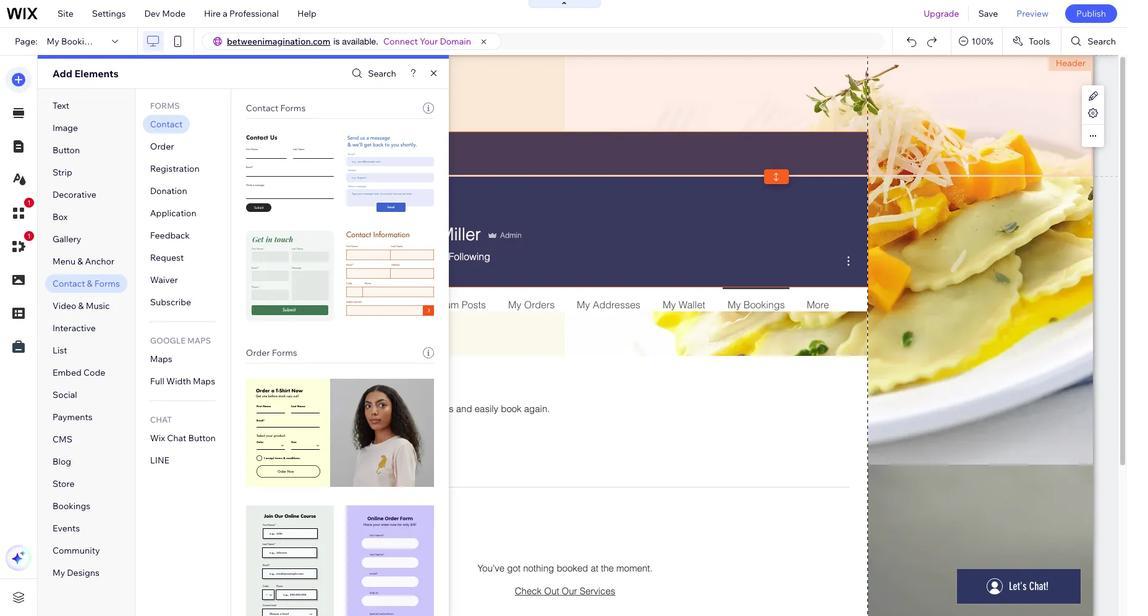 Task type: describe. For each thing, give the bounding box(es) containing it.
contact & forms
[[53, 278, 120, 289]]

text
[[53, 100, 69, 111]]

social
[[53, 390, 77, 401]]

wix
[[150, 433, 165, 444]]

add elements
[[53, 67, 119, 80]]

1 for first 1 button from the bottom of the page
[[27, 233, 31, 240]]

menu
[[53, 256, 76, 267]]

box
[[53, 211, 68, 223]]

order for order
[[150, 141, 174, 152]]

& for menu
[[78, 256, 83, 267]]

preview button
[[1008, 0, 1058, 27]]

list
[[53, 345, 67, 356]]

hire
[[204, 8, 221, 19]]

embed
[[53, 367, 81, 378]]

gallery
[[53, 234, 81, 245]]

payments
[[53, 412, 93, 423]]

domain
[[440, 36, 471, 47]]

1 horizontal spatial search button
[[1062, 28, 1127, 55]]

contact for contact forms
[[246, 103, 278, 114]]

header
[[1056, 58, 1086, 69]]

betweenimagination.com
[[227, 36, 331, 47]]

contact forms
[[246, 103, 306, 114]]

2 vertical spatial maps
[[193, 376, 215, 387]]

help
[[297, 8, 316, 19]]

registration
[[150, 163, 200, 174]]

music
[[86, 301, 110, 312]]

1 vertical spatial chat
[[167, 433, 186, 444]]

anchor
[[85, 256, 114, 267]]

code
[[83, 367, 105, 378]]

contact for contact
[[150, 119, 183, 130]]

a
[[223, 8, 228, 19]]

my designs
[[53, 568, 100, 579]]

interactive
[[53, 323, 96, 334]]

0 horizontal spatial search button
[[349, 65, 396, 83]]

blog
[[53, 456, 71, 468]]

application
[[150, 208, 196, 219]]

tools button
[[1003, 28, 1061, 55]]

publish button
[[1065, 4, 1117, 23]]

preview
[[1017, 8, 1049, 19]]

0 vertical spatial search
[[1088, 36, 1116, 47]]

donation
[[150, 186, 187, 197]]

my bookings
[[47, 36, 99, 47]]

embed code
[[53, 367, 105, 378]]

0 vertical spatial maps
[[187, 336, 211, 346]]

100% button
[[952, 28, 1002, 55]]

image
[[53, 122, 78, 134]]

1 vertical spatial button
[[188, 433, 216, 444]]

dev mode
[[144, 8, 186, 19]]

1 vertical spatial search
[[368, 68, 396, 79]]

full
[[150, 376, 164, 387]]

& for contact
[[87, 278, 93, 289]]

waiver
[[150, 275, 178, 286]]

video & music
[[53, 301, 110, 312]]

designs
[[67, 568, 100, 579]]

mode
[[162, 8, 186, 19]]

your
[[420, 36, 438, 47]]

menu & anchor
[[53, 256, 114, 267]]

my for my designs
[[53, 568, 65, 579]]

0 vertical spatial chat
[[150, 415, 172, 425]]

100%
[[972, 36, 994, 47]]

tools
[[1029, 36, 1050, 47]]

line
[[150, 455, 169, 466]]

professional
[[229, 8, 279, 19]]



Task type: vqa. For each thing, say whether or not it's contained in the screenshot.
looks
no



Task type: locate. For each thing, give the bounding box(es) containing it.
1 vertical spatial 1 button
[[6, 231, 34, 260]]

my for my bookings
[[47, 36, 59, 47]]

cms
[[53, 434, 72, 445]]

search down connect
[[368, 68, 396, 79]]

1 horizontal spatial order
[[246, 348, 270, 359]]

quick edit
[[70, 70, 112, 82]]

save button
[[969, 0, 1008, 27]]

search down publish button
[[1088, 36, 1116, 47]]

google
[[150, 336, 186, 346]]

is
[[334, 36, 340, 46]]

search button down publish
[[1062, 28, 1127, 55]]

subscribe
[[150, 297, 191, 308]]

contact
[[246, 103, 278, 114], [150, 119, 183, 130], [53, 278, 85, 289]]

0 vertical spatial order
[[150, 141, 174, 152]]

chat
[[150, 415, 172, 425], [167, 433, 186, 444]]

maps right width
[[193, 376, 215, 387]]

& right menu
[[78, 256, 83, 267]]

1 1 button from the top
[[6, 198, 34, 226]]

site
[[58, 8, 73, 19]]

video
[[53, 301, 76, 312]]

0 vertical spatial 1
[[27, 199, 31, 207]]

& down menu & anchor
[[87, 278, 93, 289]]

button right wix
[[188, 433, 216, 444]]

2 vertical spatial contact
[[53, 278, 85, 289]]

button down image
[[53, 145, 80, 156]]

settings
[[92, 8, 126, 19]]

community
[[53, 545, 100, 557]]

0 horizontal spatial contact
[[53, 278, 85, 289]]

search button down available.
[[349, 65, 396, 83]]

store
[[53, 479, 75, 490]]

0 vertical spatial 1 button
[[6, 198, 34, 226]]

2 vertical spatial &
[[78, 301, 84, 312]]

bookings up the events at the bottom left
[[53, 501, 90, 512]]

0 vertical spatial contact
[[246, 103, 278, 114]]

elements
[[75, 67, 119, 80]]

request
[[150, 252, 184, 263]]

maps
[[187, 336, 211, 346], [150, 354, 172, 365], [193, 376, 215, 387]]

my left designs
[[53, 568, 65, 579]]

decorative
[[53, 189, 96, 200]]

strip
[[53, 167, 72, 178]]

1 vertical spatial search button
[[349, 65, 396, 83]]

1 for 2nd 1 button from the bottom of the page
[[27, 199, 31, 207]]

0 vertical spatial search button
[[1062, 28, 1127, 55]]

hire a professional
[[204, 8, 279, 19]]

&
[[78, 256, 83, 267], [87, 278, 93, 289], [78, 301, 84, 312]]

add
[[53, 67, 72, 80]]

edit
[[96, 70, 112, 82]]

chat right wix
[[167, 433, 186, 444]]

order for order forms
[[246, 348, 270, 359]]

1 left decorative
[[27, 199, 31, 207]]

1 horizontal spatial button
[[188, 433, 216, 444]]

chat up wix
[[150, 415, 172, 425]]

my down "site"
[[47, 36, 59, 47]]

events
[[53, 523, 80, 534]]

0 horizontal spatial order
[[150, 141, 174, 152]]

1 vertical spatial bookings
[[53, 501, 90, 512]]

1 vertical spatial &
[[87, 278, 93, 289]]

maps right "google"
[[187, 336, 211, 346]]

1 1 from the top
[[27, 199, 31, 207]]

order
[[150, 141, 174, 152], [246, 348, 270, 359]]

1 horizontal spatial contact
[[150, 119, 183, 130]]

1 left gallery
[[27, 233, 31, 240]]

quick
[[70, 70, 94, 82]]

dev
[[144, 8, 160, 19]]

search button
[[1062, 28, 1127, 55], [349, 65, 396, 83]]

is available. connect your domain
[[334, 36, 471, 47]]

1 button left menu
[[6, 231, 34, 260]]

upgrade
[[924, 8, 959, 19]]

width
[[166, 376, 191, 387]]

1 vertical spatial order
[[246, 348, 270, 359]]

bookings down "site"
[[61, 36, 99, 47]]

wix chat button
[[150, 433, 216, 444]]

publish
[[1077, 8, 1106, 19]]

feedback
[[150, 230, 190, 241]]

& for video
[[78, 301, 84, 312]]

1 button
[[6, 198, 34, 226], [6, 231, 34, 260]]

contact for contact & forms
[[53, 278, 85, 289]]

bookings
[[61, 36, 99, 47], [53, 501, 90, 512]]

0 vertical spatial &
[[78, 256, 83, 267]]

2 horizontal spatial contact
[[246, 103, 278, 114]]

google maps
[[150, 336, 211, 346]]

0 vertical spatial bookings
[[61, 36, 99, 47]]

connect
[[383, 36, 418, 47]]

2 1 button from the top
[[6, 231, 34, 260]]

1 horizontal spatial search
[[1088, 36, 1116, 47]]

0 vertical spatial button
[[53, 145, 80, 156]]

1
[[27, 199, 31, 207], [27, 233, 31, 240]]

forms
[[150, 101, 180, 111], [280, 103, 306, 114], [95, 278, 120, 289], [272, 348, 297, 359]]

& right video
[[78, 301, 84, 312]]

available.
[[342, 36, 378, 46]]

0 horizontal spatial search
[[368, 68, 396, 79]]

save
[[979, 8, 998, 19]]

0 vertical spatial my
[[47, 36, 59, 47]]

0 horizontal spatial button
[[53, 145, 80, 156]]

2 1 from the top
[[27, 233, 31, 240]]

full width maps
[[150, 376, 215, 387]]

order forms
[[246, 348, 297, 359]]

1 vertical spatial contact
[[150, 119, 183, 130]]

1 button left box
[[6, 198, 34, 226]]

button
[[53, 145, 80, 156], [188, 433, 216, 444]]

my
[[47, 36, 59, 47], [53, 568, 65, 579]]

1 vertical spatial maps
[[150, 354, 172, 365]]

1 vertical spatial 1
[[27, 233, 31, 240]]

1 vertical spatial my
[[53, 568, 65, 579]]

maps down "google"
[[150, 354, 172, 365]]

search
[[1088, 36, 1116, 47], [368, 68, 396, 79]]



